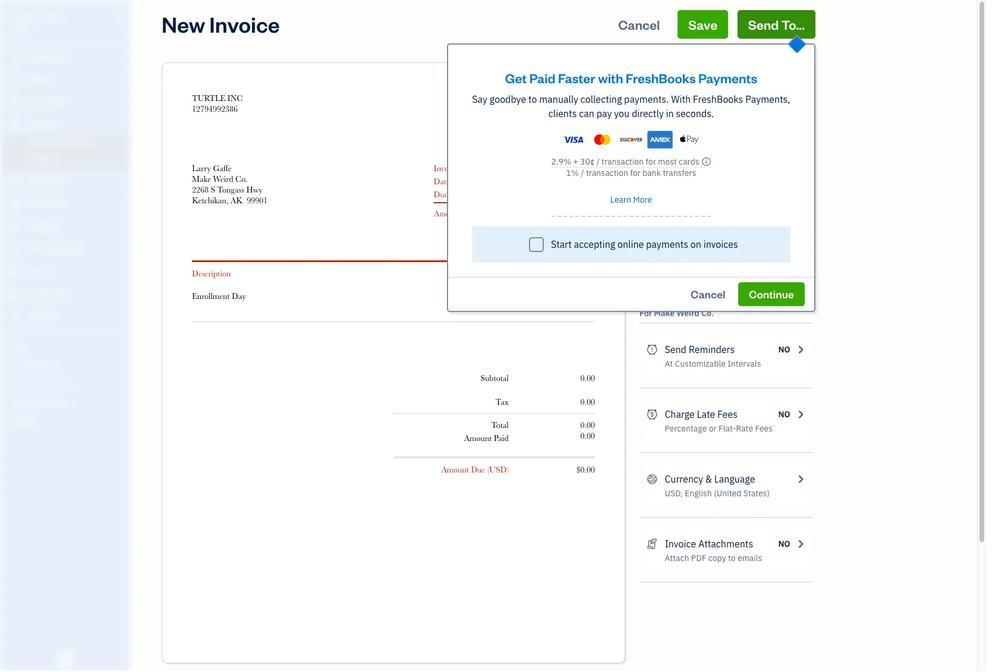 Task type: vqa. For each thing, say whether or not it's contained in the screenshot.
Send
yes



Task type: locate. For each thing, give the bounding box(es) containing it.
faster
[[558, 70, 596, 86]]

/ right 1%
[[581, 168, 584, 178]]

currencyandlanguage image
[[647, 472, 658, 487]]

accept
[[665, 107, 695, 119]]

0 horizontal spatial turtle
[[10, 11, 44, 23]]

ketchikan,
[[192, 196, 229, 205]]

weird down gaffe
[[213, 174, 233, 184]]

chevronright image
[[796, 407, 806, 422], [796, 537, 806, 551]]

amount down due date
[[434, 209, 462, 218]]

1 vertical spatial chevronright image
[[796, 537, 806, 551]]

amount inside total amount paid
[[464, 434, 492, 443]]

to right goodbye
[[529, 93, 537, 105]]

0 horizontal spatial pay
[[597, 108, 612, 120]]

0 horizontal spatial total
[[491, 420, 509, 430]]

1 horizontal spatial fees
[[756, 423, 773, 434]]

charge late fees
[[665, 409, 738, 420]]

paid up usd
[[494, 434, 509, 443]]

0 horizontal spatial co.
[[236, 174, 248, 184]]

1 vertical spatial cancel button
[[680, 282, 737, 306]]

discover image
[[619, 131, 644, 148], [701, 133, 717, 145]]

turtle inside turtle inc 12794992386
[[192, 93, 226, 103]]

no
[[779, 108, 791, 118], [779, 344, 791, 355], [779, 409, 791, 420], [779, 539, 791, 550]]

1 horizontal spatial co.
[[702, 308, 714, 319]]

0 vertical spatial cancel
[[619, 16, 660, 33]]

total down tax at the bottom right
[[491, 420, 509, 430]]

you down the collecting
[[615, 108, 630, 120]]

1 vertical spatial freshbooks
[[693, 93, 744, 105]]

on
[[691, 238, 702, 250]]

amount
[[434, 209, 462, 218], [464, 434, 492, 443], [442, 465, 469, 475]]

discover image up 2.9% + 30¢ / transaction for most cards
[[619, 131, 644, 148]]

1 horizontal spatial online
[[736, 122, 759, 133]]

pay down the collecting
[[597, 108, 612, 120]]

visa image up + at the top of the page
[[561, 131, 586, 149]]

1 vertical spatial cancel
[[691, 287, 726, 301]]

0 horizontal spatial for
[[631, 168, 641, 178]]

attach
[[665, 553, 690, 564]]

1 horizontal spatial rate
[[736, 423, 754, 434]]

1 vertical spatial inc
[[228, 93, 243, 103]]

date of issue
[[434, 177, 479, 186]]

timer image
[[8, 243, 22, 255]]

fees right flat-
[[756, 423, 773, 434]]

date
[[434, 177, 450, 186], [450, 190, 467, 199]]

send
[[749, 16, 779, 33], [665, 344, 687, 356]]

client image
[[8, 74, 22, 86]]

attach pdf copy to emails
[[665, 553, 763, 564]]

inc inside turtle inc 12794992386
[[228, 93, 243, 103]]

1 chevronright image from the top
[[796, 407, 806, 422]]

0 horizontal spatial send
[[665, 344, 687, 356]]

1 for from the top
[[640, 71, 652, 82]]

0 vertical spatial make
[[192, 174, 211, 184]]

save button
[[678, 10, 729, 39]]

total amount paid
[[464, 420, 509, 443]]

inc
[[46, 11, 63, 23], [228, 93, 243, 103]]

with
[[672, 93, 691, 105]]

co. up 'reminders'
[[702, 308, 714, 319]]

info image
[[702, 157, 712, 166]]

$0.00
[[571, 207, 595, 219], [577, 465, 595, 475]]

late
[[697, 409, 716, 420]]

clients down "manually" in the top right of the page
[[549, 108, 577, 120]]

turtle
[[10, 11, 44, 23], [192, 93, 226, 103]]

due down date of issue
[[434, 190, 448, 199]]

this
[[654, 71, 671, 82]]

turtle up 12794992386
[[192, 93, 226, 103]]

get
[[505, 70, 527, 86]]

0 vertical spatial weird
[[213, 174, 233, 184]]

pay inside say goodbye to manually collecting payments. with freshbooks payments, clients can pay you directly in seconds.
[[597, 108, 612, 120]]

currency & language
[[665, 473, 756, 485]]

cards
[[679, 156, 700, 167]]

1 vertical spatial payments
[[727, 107, 769, 119]]

tongass
[[217, 185, 244, 194]]

1 horizontal spatial to
[[729, 553, 736, 564]]

1 vertical spatial total
[[491, 420, 509, 430]]

cancel button up the settings
[[608, 10, 671, 39]]

0 vertical spatial for
[[640, 71, 652, 82]]

1 horizontal spatial turtle
[[192, 93, 226, 103]]

2 vertical spatial make
[[654, 308, 675, 319]]

Issue date in MM/DD/YYYY format text field
[[518, 177, 605, 186]]

turtle inside turtle inc owner
[[10, 11, 44, 23]]

send to... button
[[738, 10, 816, 39]]

you
[[615, 108, 630, 120], [721, 122, 734, 133]]

you down accept online payments
[[721, 122, 734, 133]]

send up the at
[[665, 344, 687, 356]]

1 horizontal spatial discover image
[[701, 133, 717, 145]]

0 horizontal spatial /
[[581, 168, 584, 178]]

latefees image
[[647, 407, 658, 422]]

send left 'to...'
[[749, 16, 779, 33]]

1 horizontal spatial send
[[749, 16, 779, 33]]

1 vertical spatial fees
[[756, 423, 773, 434]]

invoice attachments
[[665, 538, 754, 550]]

usd
[[490, 465, 507, 475]]

1 horizontal spatial inc
[[228, 93, 243, 103]]

0 vertical spatial rate
[[460, 269, 476, 278]]

clients down "seconds."
[[679, 122, 704, 133]]

0 horizontal spatial rate
[[460, 269, 476, 278]]

payments,
[[746, 93, 791, 105]]

pdf
[[692, 553, 707, 564]]

for left this at the right of page
[[640, 71, 652, 82]]

0 horizontal spatial to
[[529, 93, 537, 105]]

inc inside turtle inc owner
[[46, 11, 63, 23]]

1 vertical spatial /
[[581, 168, 584, 178]]

1 chevronright image from the top
[[796, 343, 806, 357]]

invoice number
[[434, 164, 489, 173]]

s
[[211, 185, 215, 194]]

online
[[736, 122, 759, 133], [618, 238, 644, 250]]

0 horizontal spatial online
[[618, 238, 644, 250]]

1 vertical spatial rate
[[736, 423, 754, 434]]

payments up accept online payments
[[699, 70, 758, 86]]

make up 'latereminders' image on the bottom of the page
[[654, 308, 675, 319]]

0 horizontal spatial paid
[[494, 434, 509, 443]]

4 no from the top
[[779, 539, 791, 550]]

mastercard image for discover 'icon' associated with visa icon to the left
[[590, 131, 615, 148]]

2 vertical spatial clients
[[698, 265, 723, 275]]

turtle up owner
[[10, 11, 44, 23]]

usd,
[[665, 488, 683, 499]]

date left of
[[434, 177, 450, 186]]

1 vertical spatial online
[[618, 238, 644, 250]]

0 horizontal spatial cancel button
[[608, 10, 671, 39]]

weird inside larry gaffe make weird co. 2268 s tongass hwy ketchikan, ak  99901
[[213, 174, 233, 184]]

2 no from the top
[[779, 344, 791, 355]]

payments down payments,
[[727, 107, 769, 119]]

payments.
[[625, 93, 669, 105]]

$0.00 up 'accepting'
[[571, 207, 595, 219]]

1 0.00 from the top
[[581, 374, 595, 383]]

discover image up info icon
[[701, 133, 717, 145]]

0 vertical spatial due
[[434, 190, 448, 199]]

0 vertical spatial total
[[578, 269, 595, 278]]

4 0.00 from the top
[[581, 431, 595, 441]]

0 vertical spatial cancel button
[[608, 10, 671, 39]]

1 vertical spatial make
[[665, 250, 688, 262]]

(
[[488, 465, 490, 475]]

1 horizontal spatial mastercard image
[[683, 133, 699, 145]]

chevronright image
[[796, 343, 806, 357], [796, 472, 806, 487]]

for up bank
[[646, 156, 656, 167]]

0 vertical spatial chevronright image
[[796, 407, 806, 422]]

paid
[[530, 70, 556, 86], [494, 434, 509, 443]]

cancel up the settings
[[619, 16, 660, 33]]

to right copy
[[729, 553, 736, 564]]

clients down recurring
[[698, 265, 723, 275]]

cancel button down your in the right of the page
[[680, 282, 737, 306]]

tax
[[496, 397, 509, 407]]

online left refresh icon
[[618, 238, 644, 250]]

99901
[[247, 196, 268, 205]]

online down accept online payments
[[736, 122, 759, 133]]

0 vertical spatial pay
[[597, 108, 612, 120]]

2 vertical spatial amount
[[442, 465, 469, 475]]

1 horizontal spatial total
[[578, 269, 595, 278]]

2.9%
[[552, 156, 572, 167]]

date down date of issue
[[450, 190, 467, 199]]

/ right 30¢
[[597, 156, 600, 167]]

1 no from the top
[[779, 108, 791, 118]]

transaction down 2.9% + 30¢ / transaction for most cards
[[586, 168, 629, 178]]

chevronright image for invoice attachments
[[796, 537, 806, 551]]

due left (
[[471, 465, 486, 475]]

collecting
[[581, 93, 622, 105]]

transaction up 1% / transaction for bank transfers at right
[[602, 156, 644, 167]]

of
[[452, 177, 459, 186]]

1 vertical spatial amount
[[464, 434, 492, 443]]

total inside total amount paid
[[491, 420, 509, 430]]

+
[[574, 156, 579, 167]]

0 vertical spatial to
[[529, 93, 537, 105]]

attachments
[[699, 538, 754, 550]]

mastercard image
[[590, 131, 615, 148], [683, 133, 699, 145]]

invoice image
[[8, 120, 22, 131]]

freshbooks inside say goodbye to manually collecting payments. with freshbooks payments, clients can pay you directly in seconds.
[[693, 93, 744, 105]]

chevronright image for no
[[796, 343, 806, 357]]

owner
[[10, 24, 31, 33]]

amount up "amount due ( usd )"
[[464, 434, 492, 443]]

invoice inside settings for this invoice
[[673, 71, 701, 82]]

1 vertical spatial send
[[665, 344, 687, 356]]

1 vertical spatial pay
[[706, 122, 719, 133]]

co. inside larry gaffe make weird co. 2268 s tongass hwy ketchikan, ak  99901
[[236, 174, 248, 184]]

visa image
[[561, 131, 586, 149], [665, 133, 681, 145]]

for
[[640, 71, 652, 82], [640, 308, 652, 319]]

subtotal
[[481, 374, 509, 383]]

mastercard image up the cards
[[683, 133, 699, 145]]

charge
[[665, 409, 695, 420]]

say
[[472, 93, 488, 105]]

2 for from the top
[[640, 308, 652, 319]]

seconds.
[[676, 108, 714, 120]]

expense image
[[8, 198, 22, 210]]

1 horizontal spatial pay
[[706, 122, 719, 133]]

0 horizontal spatial weird
[[213, 174, 233, 184]]

1 vertical spatial weird
[[677, 308, 700, 319]]

settings
[[640, 54, 689, 71]]

0 horizontal spatial cancel
[[619, 16, 660, 33]]

issue
[[462, 177, 479, 186]]

0 vertical spatial transaction
[[602, 156, 644, 167]]

paintbrush image
[[647, 184, 658, 198]]

1 vertical spatial clients
[[679, 122, 704, 133]]

0 vertical spatial co.
[[236, 174, 248, 184]]

0 vertical spatial /
[[597, 156, 600, 167]]

mastercard image up 30¢
[[590, 131, 615, 148]]

0 vertical spatial clients
[[549, 108, 577, 120]]

0 vertical spatial payments
[[699, 70, 758, 86]]

1 horizontal spatial paid
[[530, 70, 556, 86]]

project image
[[8, 221, 22, 233]]

weird up the send reminders at the bottom right
[[677, 308, 700, 319]]

0 vertical spatial you
[[615, 108, 630, 120]]

3 0.00 from the top
[[581, 420, 595, 430]]

total right line
[[578, 269, 595, 278]]

cancel button
[[608, 10, 671, 39], [680, 282, 737, 306]]

0 vertical spatial amount
[[434, 209, 462, 218]]

0 horizontal spatial inc
[[46, 11, 63, 23]]

cancel down your in the right of the page
[[691, 287, 726, 301]]

latereminders image
[[647, 343, 658, 357]]

english
[[685, 488, 712, 499]]

can
[[579, 108, 595, 120]]

1 vertical spatial due
[[464, 209, 478, 218]]

paid right get
[[530, 70, 556, 86]]

payments
[[699, 70, 758, 86], [727, 107, 769, 119]]

weird
[[213, 174, 233, 184], [677, 308, 700, 319]]

2 chevronright image from the top
[[796, 472, 806, 487]]

0 vertical spatial send
[[749, 16, 779, 33]]

0 vertical spatial for
[[646, 156, 656, 167]]

learn more
[[611, 194, 653, 205]]

to
[[529, 93, 537, 105], [729, 553, 736, 564]]

chart image
[[8, 288, 22, 300]]

pay down online
[[706, 122, 719, 133]]

0 vertical spatial turtle
[[10, 11, 44, 23]]

1 vertical spatial chevronright image
[[796, 472, 806, 487]]

2268
[[192, 185, 209, 194]]

for down 2.9% + 30¢ / transaction for most cards
[[631, 168, 641, 178]]

gaffe
[[213, 164, 232, 173]]

1 vertical spatial to
[[729, 553, 736, 564]]

language
[[715, 473, 756, 485]]

flat-
[[719, 423, 736, 434]]

0 horizontal spatial you
[[615, 108, 630, 120]]

percentage
[[665, 423, 707, 434]]

goodbye
[[490, 93, 527, 105]]

0 vertical spatial inc
[[46, 11, 63, 23]]

no for charge late fees
[[779, 409, 791, 420]]

visa image up 'most'
[[665, 133, 681, 145]]

make down "larry"
[[192, 174, 211, 184]]

continue
[[749, 287, 795, 301]]

1 horizontal spatial cancel
[[691, 287, 726, 301]]

for
[[646, 156, 656, 167], [631, 168, 641, 178]]

no for send reminders
[[779, 344, 791, 355]]

due
[[434, 190, 448, 199], [464, 209, 478, 218], [471, 465, 486, 475]]

0 horizontal spatial fees
[[718, 409, 738, 420]]

1 vertical spatial paid
[[494, 434, 509, 443]]

rate
[[460, 269, 476, 278], [736, 423, 754, 434]]

cancel button for save
[[608, 10, 671, 39]]

with
[[598, 70, 624, 86]]

0 vertical spatial $0.00
[[571, 207, 595, 219]]

co. up tongass
[[236, 174, 248, 184]]

settings image
[[9, 418, 127, 427]]

freshbooks up accept online payments
[[693, 93, 744, 105]]

due down due date
[[464, 209, 478, 218]]

accept online payments
[[665, 107, 769, 119]]

0 vertical spatial chevronright image
[[796, 343, 806, 357]]

1 horizontal spatial cancel button
[[680, 282, 737, 306]]

0.00 0.00
[[581, 420, 595, 441]]

send inside send to... button
[[749, 16, 779, 33]]

transaction
[[602, 156, 644, 167], [586, 168, 629, 178]]

amount left (
[[442, 465, 469, 475]]

fees up flat-
[[718, 409, 738, 420]]

1 horizontal spatial for
[[646, 156, 656, 167]]

for up 'latereminders' image on the bottom of the page
[[640, 308, 652, 319]]

$0.00 down 0.00 0.00
[[577, 465, 595, 475]]

1 vertical spatial turtle
[[192, 93, 226, 103]]

3 no from the top
[[779, 409, 791, 420]]

for inside settings for this invoice
[[640, 71, 652, 82]]

2 chevronright image from the top
[[796, 537, 806, 551]]

save
[[689, 16, 718, 33]]

1 vertical spatial $0.00
[[577, 465, 595, 475]]

you inside say goodbye to manually collecting payments. with freshbooks payments, clients can pay you directly in seconds.
[[615, 108, 630, 120]]

make up bill
[[665, 250, 688, 262]]

1 horizontal spatial you
[[721, 122, 734, 133]]

0 horizontal spatial discover image
[[619, 131, 644, 148]]

freshbooks up payments.
[[626, 70, 696, 86]]

1 vertical spatial for
[[640, 308, 652, 319]]

0 horizontal spatial visa image
[[561, 131, 586, 149]]

0 horizontal spatial mastercard image
[[590, 131, 615, 148]]



Task type: describe. For each thing, give the bounding box(es) containing it.
new
[[162, 10, 205, 38]]

items and services image
[[9, 379, 127, 389]]

no for invoice attachments
[[779, 539, 791, 550]]

team members image
[[9, 360, 127, 370]]

percentage or flat-rate fees
[[665, 423, 773, 434]]

customizable
[[675, 359, 726, 369]]

12794992386
[[192, 104, 238, 114]]

currency
[[665, 473, 704, 485]]

automatically
[[724, 265, 775, 275]]

larry gaffe make weird co. 2268 s tongass hwy ketchikan, ak  99901
[[192, 164, 268, 205]]

chevronright image for charge late fees
[[796, 407, 806, 422]]

online
[[697, 107, 725, 119]]

states)
[[744, 488, 770, 499]]

usd, english (united states)
[[665, 488, 770, 499]]

0 vertical spatial online
[[736, 122, 759, 133]]

manually
[[540, 93, 579, 105]]

to inside say goodbye to manually collecting payments. with freshbooks payments, clients can pay you directly in seconds.
[[529, 93, 537, 105]]

2.9% + 30¢ / transaction for most cards
[[552, 156, 700, 167]]

say goodbye to manually collecting payments. with freshbooks payments, clients can pay you directly in seconds.
[[472, 93, 791, 120]]

payment image
[[8, 175, 22, 187]]

1%
[[567, 168, 579, 178]]

mastercard image for discover 'icon' for rightmost visa icon
[[683, 133, 699, 145]]

0 vertical spatial date
[[434, 177, 450, 186]]

amount for amount due ( usd )
[[442, 465, 469, 475]]

due for amount due
[[464, 209, 478, 218]]

in
[[666, 108, 674, 120]]

send to...
[[749, 16, 805, 33]]

turtle for settings
[[10, 11, 44, 23]]

clients inside make recurring bill your clients automatically
[[698, 265, 723, 275]]

or
[[709, 423, 717, 434]]

apple pay image
[[677, 131, 702, 148]]

inc for date of issue
[[228, 93, 243, 103]]

cancel for continue
[[691, 287, 726, 301]]

american express image
[[648, 131, 673, 148]]

Enter an Item Name text field
[[192, 291, 417, 302]]

start
[[551, 238, 572, 250]]

intervals
[[728, 359, 762, 369]]

apps image
[[9, 341, 127, 351]]

&
[[706, 473, 712, 485]]

make inside make recurring bill your clients automatically
[[665, 250, 688, 262]]

dashboard image
[[8, 52, 22, 64]]

turtle for date of issue
[[192, 93, 226, 103]]

for make weird co.
[[640, 308, 714, 319]]

settings for this invoice
[[640, 54, 701, 82]]

chevronright image for currency & language
[[796, 472, 806, 487]]

turtle inc 12794992386
[[192, 93, 243, 114]]

due date
[[434, 190, 467, 199]]

bank
[[643, 168, 661, 178]]

transfers
[[663, 168, 697, 178]]

hwy
[[247, 185, 263, 194]]

1 horizontal spatial visa image
[[665, 133, 681, 145]]

(united
[[714, 488, 742, 499]]

make recurring bill your clients automatically
[[665, 250, 775, 275]]

send reminders
[[665, 344, 735, 356]]

start accepting online payments on invoices
[[551, 238, 739, 250]]

description
[[192, 269, 231, 278]]

main element
[[0, 0, 161, 671]]

directly
[[632, 108, 664, 120]]

inc for settings
[[46, 11, 63, 23]]

qty
[[523, 269, 536, 278]]

your
[[679, 265, 696, 275]]

bill
[[665, 265, 677, 275]]

discover image for visa icon to the left
[[619, 131, 644, 148]]

line total
[[561, 269, 595, 278]]

discover image for rightmost visa icon
[[701, 133, 717, 145]]

1 horizontal spatial weird
[[677, 308, 700, 319]]

0 vertical spatial fees
[[718, 409, 738, 420]]

payments
[[647, 238, 689, 250]]

new invoice
[[162, 10, 280, 38]]

more
[[634, 194, 653, 205]]

let
[[665, 122, 677, 133]]

1 vertical spatial you
[[721, 122, 734, 133]]

1 vertical spatial date
[[450, 190, 467, 199]]

2 0.00 from the top
[[581, 397, 595, 407]]

most
[[658, 156, 677, 167]]

bank connections image
[[9, 398, 127, 408]]

number
[[460, 164, 489, 173]]

cancel for save
[[619, 16, 660, 33]]

larry
[[192, 164, 211, 173]]

recurring
[[690, 250, 731, 262]]

make inside larry gaffe make weird co. 2268 s tongass hwy ketchikan, ak  99901
[[192, 174, 211, 184]]

report image
[[8, 311, 22, 323]]

turtle inc owner
[[10, 11, 63, 33]]

1 vertical spatial for
[[631, 168, 641, 178]]

money image
[[8, 266, 22, 278]]

paid inside total amount paid
[[494, 434, 509, 443]]

1 vertical spatial co.
[[702, 308, 714, 319]]

refresh image
[[647, 249, 658, 263]]

learn more link
[[611, 194, 653, 205]]

Enter an Invoice # text field
[[566, 164, 595, 173]]

0 vertical spatial paid
[[530, 70, 556, 86]]

freshbooks image
[[56, 652, 75, 667]]

invoices
[[704, 238, 739, 250]]

estimate image
[[8, 97, 22, 109]]

let clients pay you online
[[665, 122, 759, 133]]

1% / transaction for bank transfers
[[567, 168, 697, 178]]

)
[[507, 465, 509, 475]]

clients inside say goodbye to manually collecting payments. with freshbooks payments, clients can pay you directly in seconds.
[[549, 108, 577, 120]]

to...
[[782, 16, 805, 33]]

reminders
[[689, 344, 735, 356]]

at
[[665, 359, 673, 369]]

cancel button for continue
[[680, 282, 737, 306]]

at customizable intervals
[[665, 359, 762, 369]]

amount for amount due
[[434, 209, 462, 218]]

accepting
[[574, 238, 616, 250]]

1 horizontal spatial /
[[597, 156, 600, 167]]

amount due ( usd )
[[442, 465, 509, 475]]

send for send reminders
[[665, 344, 687, 356]]

onlinesales image
[[647, 106, 658, 120]]

send for send to...
[[749, 16, 779, 33]]

emails
[[738, 553, 763, 564]]

30¢
[[581, 156, 595, 167]]

invoices image
[[647, 537, 658, 551]]

1 vertical spatial transaction
[[586, 168, 629, 178]]

copy
[[709, 553, 727, 564]]

0 vertical spatial freshbooks
[[626, 70, 696, 86]]

due for amount due ( usd )
[[471, 465, 486, 475]]

get paid faster with freshbooks payments
[[505, 70, 758, 86]]

line
[[561, 269, 576, 278]]



